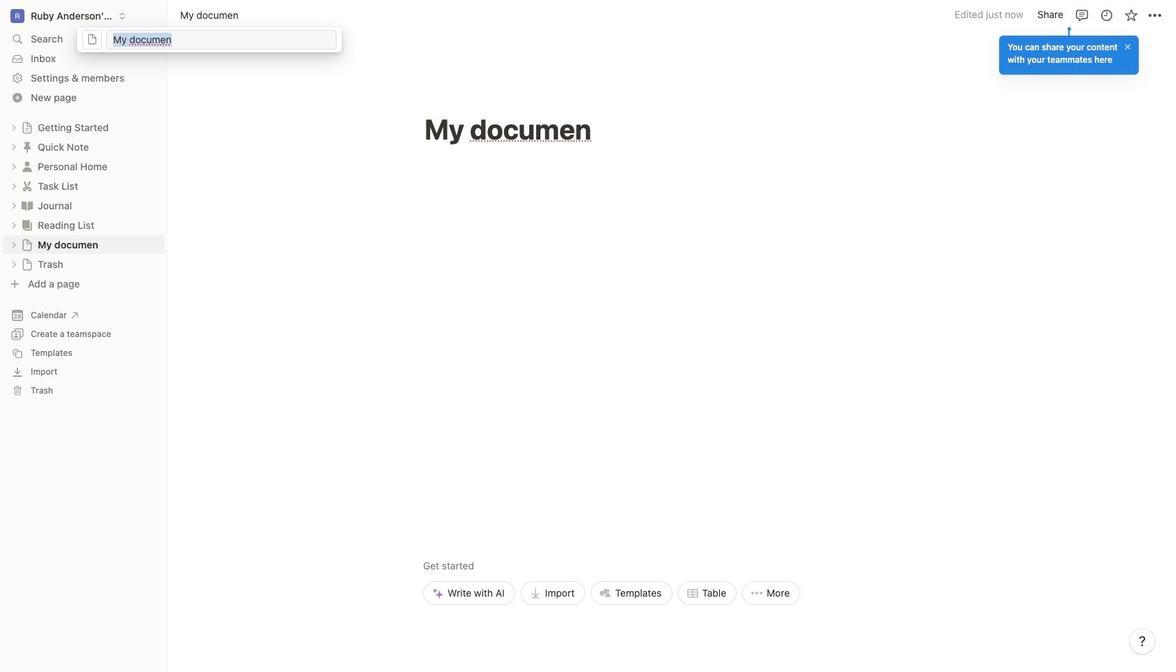 Task type: vqa. For each thing, say whether or not it's contained in the screenshot.
third Open image
no



Task type: locate. For each thing, give the bounding box(es) containing it.
updates image
[[1100, 8, 1114, 22]]

menu
[[423, 462, 801, 606]]

comments image
[[1075, 8, 1089, 22]]

favorite image
[[1124, 8, 1138, 22]]



